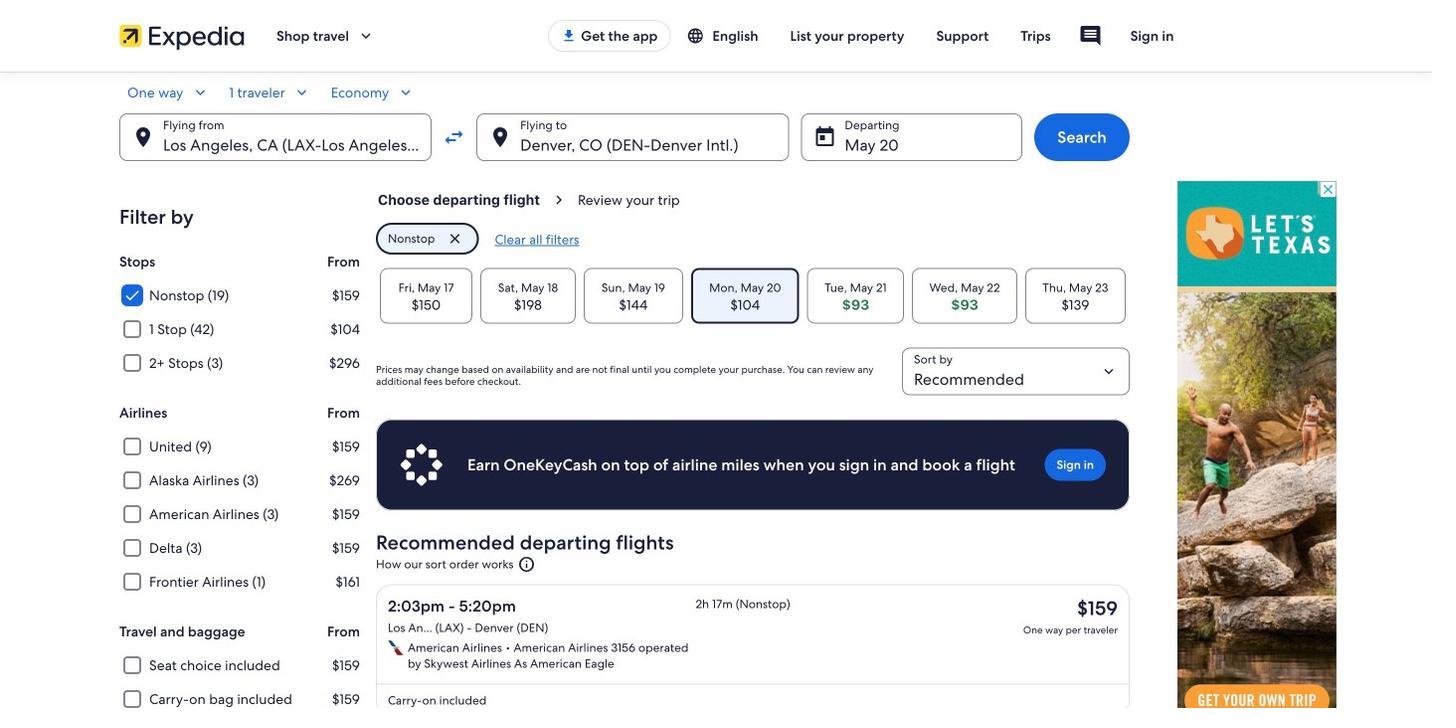 Task type: locate. For each thing, give the bounding box(es) containing it.
small image
[[293, 84, 311, 101], [397, 84, 415, 101]]

theme default image
[[518, 556, 536, 574]]

1 horizontal spatial small image
[[397, 84, 415, 101]]

0 horizontal spatial small image
[[293, 84, 311, 101]]

download the app button image
[[561, 28, 577, 44]]

1 vertical spatial small image
[[191, 84, 209, 101]]

0 vertical spatial small image
[[687, 27, 713, 45]]

None search field
[[119, 84, 1130, 161]]

1 horizontal spatial small image
[[687, 27, 713, 45]]

tab list
[[376, 268, 1130, 324]]

list
[[376, 527, 1130, 708]]

swap origin and destination image
[[442, 125, 466, 149]]

0 horizontal spatial small image
[[191, 84, 209, 101]]

small image
[[687, 27, 713, 45], [191, 84, 209, 101]]

communication center icon image
[[1079, 24, 1103, 48]]



Task type: vqa. For each thing, say whether or not it's contained in the screenshot.
Apartment
no



Task type: describe. For each thing, give the bounding box(es) containing it.
expedia logo image
[[119, 22, 245, 50]]

step 1 of 2. choose departing flight. current page, choose departing flight element
[[376, 191, 576, 211]]

2 small image from the left
[[397, 84, 415, 101]]

trailing image
[[357, 27, 375, 45]]

1 small image from the left
[[293, 84, 311, 101]]



